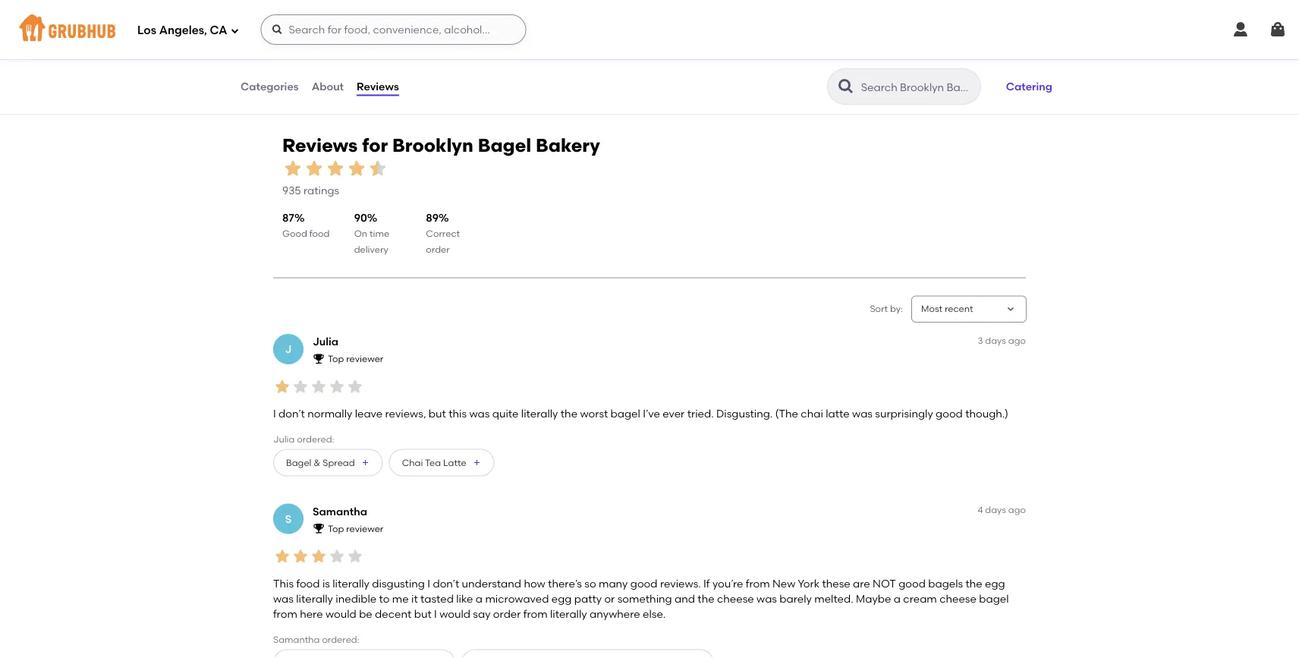 Task type: locate. For each thing, give the bounding box(es) containing it.
0 horizontal spatial a
[[476, 592, 483, 605]]

1 vertical spatial days
[[986, 505, 1007, 516]]

so
[[585, 577, 596, 590]]

disgusting
[[372, 577, 425, 590]]

89 correct order
[[426, 211, 460, 255]]

plus icon image right spread
[[361, 458, 370, 467]]

if
[[704, 577, 710, 590]]

delivery down time
[[354, 244, 388, 255]]

2 days from the top
[[986, 505, 1007, 516]]

1 vertical spatial the
[[966, 577, 983, 590]]

top reviewer up is
[[328, 523, 384, 534]]

tried.
[[688, 407, 714, 420]]

days right the "3"
[[986, 335, 1007, 346]]

understand
[[462, 577, 522, 590]]

leave
[[355, 407, 383, 420]]

svg image
[[1232, 20, 1250, 39], [271, 24, 283, 36]]

bagel
[[478, 135, 532, 157], [286, 457, 312, 468]]

literally up inedible
[[333, 577, 370, 590]]

2 reviewer from the top
[[346, 523, 384, 534]]

samantha for samantha ordered:
[[273, 634, 320, 645]]

egg right bagels on the bottom of page
[[985, 577, 1006, 590]]

delivery inside 90 on time delivery
[[354, 244, 388, 255]]

2 ago from the top
[[1009, 505, 1026, 516]]

1 horizontal spatial a
[[894, 592, 901, 605]]

chai
[[402, 457, 423, 468]]

order down microwaved
[[493, 608, 521, 621]]

2 vertical spatial i
[[434, 608, 437, 621]]

top reviewer
[[328, 354, 384, 365], [328, 523, 384, 534]]

1 vertical spatial but
[[414, 608, 432, 621]]

ca
[[210, 24, 227, 37]]

ever
[[663, 407, 685, 420]]

samantha down spread
[[313, 505, 367, 518]]

1 vertical spatial samantha
[[273, 634, 320, 645]]

reviews for reviews
[[357, 80, 399, 93]]

julia right j
[[313, 335, 339, 348]]

chai tea latte button
[[389, 449, 495, 476]]

0 horizontal spatial cheese
[[717, 592, 754, 605]]

0 horizontal spatial i
[[273, 407, 276, 420]]

2 plus icon image from the left
[[473, 458, 482, 467]]

1 reviewer from the top
[[346, 354, 384, 365]]

reviews up 935 ratings
[[282, 135, 358, 157]]

0 vertical spatial ago
[[1009, 335, 1026, 346]]

1 ago from the top
[[1009, 335, 1026, 346]]

would down inedible
[[326, 608, 357, 621]]

a right like
[[476, 592, 483, 605]]

would
[[326, 608, 357, 621], [440, 608, 471, 621]]

from left here
[[273, 608, 297, 621]]

decent
[[375, 608, 412, 621]]

caret down icon image
[[1005, 303, 1017, 315]]

90 on time delivery
[[354, 211, 390, 255]]

ratings right 1645
[[459, 26, 495, 39]]

a
[[476, 592, 483, 605], [894, 592, 901, 605]]

0 horizontal spatial delivery
[[285, 23, 319, 34]]

like
[[456, 592, 473, 605]]

worst
[[580, 407, 608, 420]]

ratings right 935
[[304, 184, 340, 197]]

reviews inside button
[[357, 80, 399, 93]]

1 plus icon image from the left
[[361, 458, 370, 467]]

cheese down bagels on the bottom of page
[[940, 592, 977, 605]]

egg down there's
[[552, 592, 572, 605]]

top reviewer up leave
[[328, 354, 384, 365]]

1 horizontal spatial would
[[440, 608, 471, 621]]

good for new
[[899, 577, 926, 590]]

bagel left bakery
[[478, 135, 532, 157]]

ordered: down be
[[322, 634, 360, 645]]

1 vertical spatial reviewer
[[346, 523, 384, 534]]

i up julia ordered:
[[273, 407, 276, 420]]

s
[[285, 512, 292, 525]]

1 horizontal spatial bagel
[[980, 592, 1009, 605]]

food right good
[[309, 228, 330, 239]]

reviewer up disgusting
[[346, 523, 384, 534]]

1 vertical spatial trophy icon image
[[313, 522, 325, 534]]

1 vertical spatial top reviewer
[[328, 523, 384, 534]]

bagel right cream
[[980, 592, 1009, 605]]

bagel left &
[[286, 457, 312, 468]]

2 top reviewer from the top
[[328, 523, 384, 534]]

935 ratings
[[282, 184, 340, 197]]

days right 4
[[986, 505, 1007, 516]]

1 vertical spatial ordered:
[[322, 634, 360, 645]]

trophy icon image right the s
[[313, 522, 325, 534]]

reviews for reviews for brooklyn bagel bakery
[[282, 135, 358, 157]]

0 vertical spatial don't
[[279, 407, 305, 420]]

1 horizontal spatial delivery
[[354, 244, 388, 255]]

1 horizontal spatial bagel
[[478, 135, 532, 157]]

delivery down min
[[285, 23, 319, 34]]

0 vertical spatial top reviewer
[[328, 354, 384, 365]]

the left worst on the left bottom
[[561, 407, 578, 420]]

food left is
[[296, 577, 320, 590]]

1 horizontal spatial julia
[[313, 335, 339, 348]]

svg image
[[1269, 20, 1288, 39], [230, 26, 239, 35]]

0 vertical spatial delivery
[[285, 23, 319, 34]]

top
[[328, 354, 344, 365], [328, 523, 344, 534]]

2 trophy icon image from the top
[[313, 522, 325, 534]]

else.
[[643, 608, 666, 621]]

food inside "this food is literally disgusting i don't understand how there's so many good reviews. if you're from new york these are not good bagels the egg was literally inedible to me it tasted like a microwaved egg patty or something and the cheese was barely melted. maybe a cream cheese bagel from here would be decent but i would say order from literally anywhere else."
[[296, 577, 320, 590]]

literally
[[521, 407, 558, 420], [333, 577, 370, 590], [296, 592, 333, 605], [550, 608, 587, 621]]

0 horizontal spatial order
[[426, 244, 450, 255]]

1 horizontal spatial cheese
[[940, 592, 977, 605]]

plus icon image inside chai tea latte button
[[473, 458, 482, 467]]

2 horizontal spatial good
[[936, 407, 963, 420]]

1 vertical spatial julia
[[273, 433, 295, 444]]

don't up julia ordered:
[[279, 407, 305, 420]]

good left though.)
[[936, 407, 963, 420]]

ordered: for normally
[[297, 433, 335, 444]]

the
[[561, 407, 578, 420], [966, 577, 983, 590], [698, 592, 715, 605]]

york
[[798, 577, 820, 590]]

0 vertical spatial bagel
[[611, 407, 641, 420]]

1 vertical spatial reviews
[[282, 135, 358, 157]]

there's
[[548, 577, 582, 590]]

i don't normally leave reviews, but this was quite literally the worst bagel i've ever tried. disgusting. (the chai latte was surprisingly good though.)
[[273, 407, 1009, 420]]

20–35
[[262, 10, 288, 21]]

1 trophy icon image from the top
[[313, 353, 325, 365]]

but down it
[[414, 608, 432, 621]]

i've
[[643, 407, 660, 420]]

ago down caret down icon
[[1009, 335, 1026, 346]]

delivery
[[285, 23, 319, 34], [354, 244, 388, 255]]

good up cream
[[899, 577, 926, 590]]

1 horizontal spatial i
[[428, 577, 431, 590]]

reviews.
[[660, 577, 701, 590]]

ago for i don't normally leave reviews, but this was quite literally the worst bagel i've ever tried. disgusting. (the chai latte was surprisingly good though.)
[[1009, 335, 1026, 346]]

min
[[291, 10, 307, 21]]

1 horizontal spatial egg
[[985, 577, 1006, 590]]

i down tasted
[[434, 608, 437, 621]]

0 horizontal spatial don't
[[279, 407, 305, 420]]

good
[[282, 228, 307, 239]]

recent
[[945, 303, 974, 314]]

main navigation navigation
[[0, 0, 1300, 59]]

0 vertical spatial reviewer
[[346, 354, 384, 365]]

this food is literally disgusting i don't understand how there's so many good reviews. if you're from new york these are not good bagels the egg was literally inedible to me it tasted like a microwaved egg patty or something and the cheese was barely melted. maybe a cream cheese bagel from here would be decent but i would say order from literally anywhere else.
[[273, 577, 1009, 621]]

julia
[[313, 335, 339, 348], [273, 433, 295, 444]]

samantha down here
[[273, 634, 320, 645]]

1645 ratings
[[434, 26, 495, 39]]

0 horizontal spatial the
[[561, 407, 578, 420]]

spread
[[323, 457, 355, 468]]

reviewer for samantha
[[346, 523, 384, 534]]

2 a from the left
[[894, 592, 901, 605]]

ratings
[[459, 26, 495, 39], [304, 184, 340, 197]]

0 horizontal spatial would
[[326, 608, 357, 621]]

0 vertical spatial reviews
[[357, 80, 399, 93]]

star icon image
[[435, 9, 447, 21], [447, 9, 459, 21], [459, 9, 471, 21], [471, 9, 483, 21], [471, 9, 483, 21], [483, 9, 495, 21], [282, 158, 304, 179], [304, 158, 325, 179], [325, 158, 346, 179], [346, 158, 367, 179], [367, 158, 389, 179], [367, 158, 389, 179], [273, 378, 292, 396], [292, 378, 310, 396], [310, 378, 328, 396], [328, 378, 346, 396], [346, 378, 364, 396], [273, 547, 292, 566], [292, 547, 310, 566], [310, 547, 328, 566], [328, 547, 346, 566], [346, 547, 364, 566]]

food inside 87 good food
[[309, 228, 330, 239]]

0 vertical spatial ratings
[[459, 26, 495, 39]]

0 vertical spatial egg
[[985, 577, 1006, 590]]

reviews
[[357, 80, 399, 93], [282, 135, 358, 157]]

trophy icon image
[[313, 353, 325, 365], [313, 522, 325, 534]]

was down this
[[273, 592, 294, 605]]

1 horizontal spatial plus icon image
[[473, 458, 482, 467]]

0 vertical spatial ordered:
[[297, 433, 335, 444]]

2 vertical spatial the
[[698, 592, 715, 605]]

bagel left i've
[[611, 407, 641, 420]]

1 vertical spatial top
[[328, 523, 344, 534]]

plus icon image inside 'bagel & spread' 'button'
[[361, 458, 370, 467]]

1 horizontal spatial order
[[493, 608, 521, 621]]

on
[[354, 228, 368, 239]]

0 horizontal spatial plus icon image
[[361, 458, 370, 467]]

1 horizontal spatial ratings
[[459, 26, 495, 39]]

about
[[312, 80, 344, 93]]

1 horizontal spatial the
[[698, 592, 715, 605]]

1 vertical spatial i
[[428, 577, 431, 590]]

0 horizontal spatial good
[[631, 577, 658, 590]]

1 vertical spatial bagel
[[286, 457, 312, 468]]

top for samantha
[[328, 523, 344, 534]]

reviewer up leave
[[346, 354, 384, 365]]

0 vertical spatial julia
[[313, 335, 339, 348]]

the down if
[[698, 592, 715, 605]]

don't up tasted
[[433, 577, 459, 590]]

0 vertical spatial food
[[309, 228, 330, 239]]

but
[[429, 407, 446, 420], [414, 608, 432, 621]]

order down correct
[[426, 244, 450, 255]]

top right j
[[328, 354, 344, 365]]

ordered:
[[297, 433, 335, 444], [322, 634, 360, 645]]

0 horizontal spatial ratings
[[304, 184, 340, 197]]

good for (the
[[936, 407, 963, 420]]

0 horizontal spatial svg image
[[271, 24, 283, 36]]

1 horizontal spatial from
[[524, 608, 548, 621]]

ago for this food is literally disgusting i don't understand how there's so many good reviews. if you're from new york these are not good bagels the egg was literally inedible to me it tasted like a microwaved egg patty or something and the cheese was barely melted. maybe a cream cheese bagel from here would be decent but i would say order from literally anywhere else.
[[1009, 505, 1026, 516]]

but left this
[[429, 407, 446, 420]]

was
[[470, 407, 490, 420], [853, 407, 873, 420], [273, 592, 294, 605], [757, 592, 777, 605]]

though.)
[[966, 407, 1009, 420]]

latte
[[443, 457, 467, 468]]

0 horizontal spatial svg image
[[230, 26, 239, 35]]

order inside 89 correct order
[[426, 244, 450, 255]]

1 vertical spatial don't
[[433, 577, 459, 590]]

0 vertical spatial top
[[328, 354, 344, 365]]

samantha for samantha
[[313, 505, 367, 518]]

i up tasted
[[428, 577, 431, 590]]

ordered: up &
[[297, 433, 335, 444]]

2 horizontal spatial i
[[434, 608, 437, 621]]

1 horizontal spatial good
[[899, 577, 926, 590]]

0 vertical spatial order
[[426, 244, 450, 255]]

it
[[412, 592, 418, 605]]

0 vertical spatial but
[[429, 407, 446, 420]]

a down not
[[894, 592, 901, 605]]

0 horizontal spatial julia
[[273, 433, 295, 444]]

1 vertical spatial delivery
[[354, 244, 388, 255]]

delivery for 90
[[354, 244, 388, 255]]

ago right 4
[[1009, 505, 1026, 516]]

reviews button
[[356, 59, 400, 114]]

samantha
[[313, 505, 367, 518], [273, 634, 320, 645]]

top right the s
[[328, 523, 344, 534]]

trophy icon image right j
[[313, 353, 325, 365]]

0 vertical spatial samantha
[[313, 505, 367, 518]]

cheese
[[717, 592, 754, 605], [940, 592, 977, 605]]

would down like
[[440, 608, 471, 621]]

reviewer
[[346, 354, 384, 365], [346, 523, 384, 534]]

from
[[746, 577, 770, 590], [273, 608, 297, 621], [524, 608, 548, 621]]

new
[[773, 577, 796, 590]]

time
[[370, 228, 390, 239]]

bagel & spread button
[[273, 449, 383, 476]]

0 vertical spatial days
[[986, 335, 1007, 346]]

from left "new"
[[746, 577, 770, 590]]

something
[[618, 592, 672, 605]]

top reviewer for samantha
[[328, 523, 384, 534]]

Sort by: field
[[922, 303, 974, 316]]

delivery for 20–35
[[285, 23, 319, 34]]

delivery inside 20–35 min $1.99 delivery
[[285, 23, 319, 34]]

chai tea latte
[[402, 457, 467, 468]]

1 vertical spatial egg
[[552, 592, 572, 605]]

1 vertical spatial bagel
[[980, 592, 1009, 605]]

1 top from the top
[[328, 354, 344, 365]]

catering
[[1007, 80, 1053, 93]]

normally
[[308, 407, 353, 420]]

days for i don't normally leave reviews, but this was quite literally the worst bagel i've ever tried. disgusting. (the chai latte was surprisingly good though.)
[[986, 335, 1007, 346]]

melted.
[[815, 592, 854, 605]]

0 vertical spatial trophy icon image
[[313, 353, 325, 365]]

1 vertical spatial ago
[[1009, 505, 1026, 516]]

surprisingly
[[876, 407, 934, 420]]

julia up bagel & spread
[[273, 433, 295, 444]]

reviews right about
[[357, 80, 399, 93]]

1 top reviewer from the top
[[328, 354, 384, 365]]

1 days from the top
[[986, 335, 1007, 346]]

$1.99
[[262, 23, 282, 34]]

from down microwaved
[[524, 608, 548, 621]]

1 vertical spatial order
[[493, 608, 521, 621]]

0 horizontal spatial egg
[[552, 592, 572, 605]]

sort by:
[[870, 303, 903, 314]]

1 vertical spatial ratings
[[304, 184, 340, 197]]

good up something
[[631, 577, 658, 590]]

1 vertical spatial food
[[296, 577, 320, 590]]

87 good food
[[282, 211, 330, 239]]

cheese down you're
[[717, 592, 754, 605]]

bagel & spread
[[286, 457, 355, 468]]

most
[[922, 303, 943, 314]]

1 a from the left
[[476, 592, 483, 605]]

patty
[[574, 592, 602, 605]]

1 horizontal spatial don't
[[433, 577, 459, 590]]

ratings for 935 ratings
[[304, 184, 340, 197]]

bakery
[[536, 135, 600, 157]]

2 top from the top
[[328, 523, 344, 534]]

&
[[314, 457, 321, 468]]

0 horizontal spatial bagel
[[286, 457, 312, 468]]

by:
[[891, 303, 903, 314]]

the right bagels on the bottom of page
[[966, 577, 983, 590]]

good
[[936, 407, 963, 420], [631, 577, 658, 590], [899, 577, 926, 590]]

plus icon image
[[361, 458, 370, 467], [473, 458, 482, 467]]

plus icon image right latte
[[473, 458, 482, 467]]



Task type: describe. For each thing, give the bounding box(es) containing it.
categories
[[241, 80, 299, 93]]

latte
[[826, 407, 850, 420]]

was right latte
[[853, 407, 873, 420]]

to
[[379, 592, 390, 605]]

about button
[[311, 59, 345, 114]]

ratings for 1645 ratings
[[459, 26, 495, 39]]

bagel inside 'button'
[[286, 457, 312, 468]]

search icon image
[[837, 77, 855, 96]]

bagel inside "this food is literally disgusting i don't understand how there's so many good reviews. if you're from new york these are not good bagels the egg was literally inedible to me it tasted like a microwaved egg patty or something and the cheese was barely melted. maybe a cream cheese bagel from here would be decent but i would say order from literally anywhere else."
[[980, 592, 1009, 605]]

me
[[392, 592, 409, 605]]

trophy icon image for samantha
[[313, 522, 325, 534]]

samantha ordered:
[[273, 634, 360, 645]]

0 horizontal spatial bagel
[[611, 407, 641, 420]]

j
[[285, 343, 292, 356]]

ordered: for is
[[322, 634, 360, 645]]

correct
[[426, 228, 460, 239]]

1645
[[434, 26, 457, 39]]

catering button
[[1000, 70, 1060, 103]]

inedible
[[336, 592, 377, 605]]

not
[[873, 577, 896, 590]]

2 cheese from the left
[[940, 592, 977, 605]]

categories button
[[240, 59, 300, 114]]

4 days ago
[[978, 505, 1026, 516]]

julia ordered:
[[273, 433, 335, 444]]

disgusting.
[[717, 407, 773, 420]]

reviews for brooklyn bagel bakery
[[282, 135, 600, 157]]

4
[[978, 505, 983, 516]]

say
[[473, 608, 491, 621]]

(the
[[776, 407, 799, 420]]

don't inside "this food is literally disgusting i don't understand how there's so many good reviews. if you're from new york these are not good bagels the egg was literally inedible to me it tasted like a microwaved egg patty or something and the cheese was barely melted. maybe a cream cheese bagel from here would be decent but i would say order from literally anywhere else."
[[433, 577, 459, 590]]

are
[[853, 577, 871, 590]]

los
[[137, 24, 156, 37]]

be
[[359, 608, 373, 621]]

top for julia
[[328, 354, 344, 365]]

for
[[362, 135, 388, 157]]

these
[[823, 577, 851, 590]]

you're
[[713, 577, 744, 590]]

days for this food is literally disgusting i don't understand how there's so many good reviews. if you're from new york these are not good bagels the egg was literally inedible to me it tasted like a microwaved egg patty or something and the cheese was barely melted. maybe a cream cheese bagel from here would be decent but i would say order from literally anywhere else.
[[986, 505, 1007, 516]]

many
[[599, 577, 628, 590]]

reviewer for julia
[[346, 354, 384, 365]]

or
[[605, 592, 615, 605]]

plus icon image for latte
[[473, 458, 482, 467]]

cream
[[904, 592, 937, 605]]

literally down patty
[[550, 608, 587, 621]]

top reviewer for julia
[[328, 354, 384, 365]]

89
[[426, 211, 439, 224]]

plus icon image for spread
[[361, 458, 370, 467]]

3
[[978, 335, 983, 346]]

20–35 min $1.99 delivery
[[262, 10, 319, 34]]

angeles,
[[159, 24, 207, 37]]

but inside "this food is literally disgusting i don't understand how there's so many good reviews. if you're from new york these are not good bagels the egg was literally inedible to me it tasted like a microwaved egg patty or something and the cheese was barely melted. maybe a cream cheese bagel from here would be decent but i would say order from literally anywhere else."
[[414, 608, 432, 621]]

2 would from the left
[[440, 608, 471, 621]]

order inside "this food is literally disgusting i don't understand how there's so many good reviews. if you're from new york these are not good bagels the egg was literally inedible to me it tasted like a microwaved egg patty or something and the cheese was barely melted. maybe a cream cheese bagel from here would be decent but i would say order from literally anywhere else."
[[493, 608, 521, 621]]

here
[[300, 608, 323, 621]]

0 vertical spatial i
[[273, 407, 276, 420]]

brooklyn
[[393, 135, 474, 157]]

2 horizontal spatial from
[[746, 577, 770, 590]]

barely
[[780, 592, 812, 605]]

bagels
[[929, 577, 964, 590]]

1 horizontal spatial svg image
[[1269, 20, 1288, 39]]

this
[[449, 407, 467, 420]]

reviews,
[[385, 407, 426, 420]]

julia for julia ordered:
[[273, 433, 295, 444]]

935
[[282, 184, 301, 197]]

microwaved
[[485, 592, 549, 605]]

this
[[273, 577, 294, 590]]

maybe
[[856, 592, 892, 605]]

1 cheese from the left
[[717, 592, 754, 605]]

0 vertical spatial bagel
[[478, 135, 532, 157]]

literally right quite
[[521, 407, 558, 420]]

was down "new"
[[757, 592, 777, 605]]

87
[[282, 211, 295, 224]]

tasted
[[421, 592, 454, 605]]

90
[[354, 211, 367, 224]]

1 horizontal spatial svg image
[[1232, 20, 1250, 39]]

was right this
[[470, 407, 490, 420]]

tea
[[425, 457, 441, 468]]

0 horizontal spatial from
[[273, 608, 297, 621]]

1 would from the left
[[326, 608, 357, 621]]

3 days ago
[[978, 335, 1026, 346]]

los angeles, ca
[[137, 24, 227, 37]]

2 horizontal spatial the
[[966, 577, 983, 590]]

Search Brooklyn Bagel Bakery search field
[[860, 80, 976, 94]]

is
[[323, 577, 330, 590]]

literally up here
[[296, 592, 333, 605]]

and
[[675, 592, 695, 605]]

anywhere
[[590, 608, 641, 621]]

trophy icon image for julia
[[313, 353, 325, 365]]

Search for food, convenience, alcohol... search field
[[261, 14, 526, 45]]

chai
[[801, 407, 824, 420]]

how
[[524, 577, 546, 590]]

0 vertical spatial the
[[561, 407, 578, 420]]

most recent
[[922, 303, 974, 314]]

julia for julia
[[313, 335, 339, 348]]



Task type: vqa. For each thing, say whether or not it's contained in the screenshot.
Algo Mac
no



